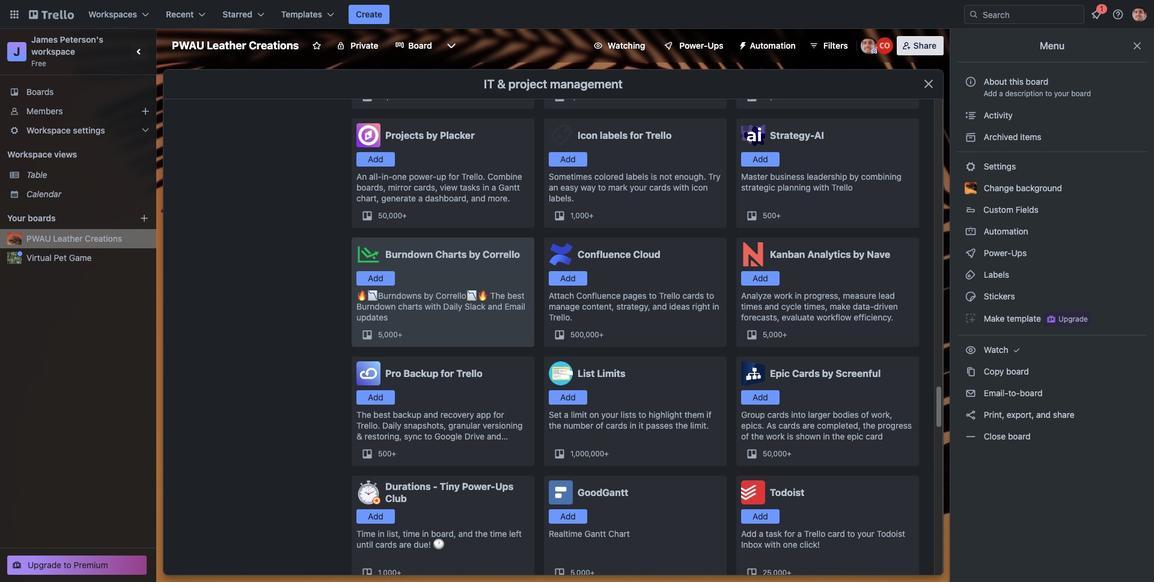 Task type: describe. For each thing, give the bounding box(es) containing it.
for inside "the best backup and recovery app for trello. daily snapshots, granular versioning & restoring, sync to google drive and advanced security"
[[494, 409, 504, 420]]

in inside attach confluence pages to trello cards to manage content, strategy, and ideas right in trello.
[[713, 301, 719, 311]]

sm image for email-to-board
[[965, 387, 977, 399]]

Search field
[[979, 5, 1084, 23]]

500 + for pro backup for trello
[[378, 449, 396, 458]]

0 vertical spatial todoist
[[770, 487, 805, 498]]

work inside analyze work in progress, measure lead times and cycle times, make data-driven forecasts, evaluate workflow efficiency.
[[774, 290, 793, 301]]

strategic
[[741, 182, 776, 192]]

daily for backup
[[382, 420, 402, 431]]

by inside master business leadership by combining strategic planning with trello
[[850, 171, 859, 182]]

to inside about this board add a description to your board
[[1046, 89, 1053, 98]]

sm image for make template
[[965, 312, 977, 324]]

work inside group cards into larger bodies of work, epics. as cards are completed, the progress of the work is shown in the epic card
[[766, 431, 785, 441]]

and inside analyze work in progress, measure lead times and cycle times, make data-driven forecasts, evaluate workflow efficiency.
[[765, 301, 779, 311]]

master
[[741, 171, 768, 182]]

back to home image
[[29, 5, 74, 24]]

and up snapshots,
[[424, 409, 438, 420]]

0 vertical spatial burndown
[[385, 249, 433, 260]]

templates button
[[274, 5, 342, 24]]

strategy-ai
[[770, 130, 824, 141]]

one inside add a task for a trello card to your todoist inbox with one click!
[[783, 539, 798, 550]]

+ for durations - tiny power-ups club
[[397, 568, 401, 577]]

epic
[[770, 368, 790, 379]]

1 time from the left
[[403, 529, 420, 539]]

due!
[[414, 539, 431, 550]]

the down set
[[549, 420, 562, 431]]

1 vertical spatial gantt
[[585, 529, 606, 539]]

durations - tiny power-ups club
[[385, 481, 514, 504]]

leather inside text field
[[207, 39, 246, 52]]

about
[[984, 76, 1008, 87]]

email
[[505, 301, 526, 311]]

pwau leather creations link
[[26, 233, 149, 245]]

add button up task at right
[[741, 509, 780, 524]]

and inside the an all-in-one power-up for trello. combine boards, mirror cards, view tasks in a gantt chart, generate a dashboard, and more.
[[471, 193, 486, 203]]

watch
[[982, 345, 1011, 355]]

0 vertical spatial 1,000
[[571, 92, 589, 101]]

free
[[31, 59, 46, 68]]

sm image for settings
[[965, 161, 977, 173]]

upgrade button
[[1044, 312, 1091, 327]]

1,000 + for icon labels for trello
[[571, 211, 594, 220]]

500 for pro backup for trello
[[378, 449, 392, 458]]

j link
[[7, 42, 26, 61]]

sometimes
[[549, 171, 592, 182]]

add for kanban analytics by nave
[[753, 273, 768, 283]]

projects by placker
[[385, 130, 475, 141]]

the down epics.
[[752, 431, 764, 441]]

add board image
[[140, 213, 149, 223]]

attach
[[549, 290, 574, 301]]

+ up projects
[[402, 92, 407, 101]]

in inside set a limit on your lists to highlight them if the number of cards in it passes the limit.
[[630, 420, 637, 431]]

and inside 🔥📉burndowns by corrello📉🔥 the best burndown charts with daily slack and email updates
[[488, 301, 502, 311]]

description
[[1006, 89, 1044, 98]]

a up more.
[[492, 182, 496, 192]]

your
[[7, 213, 26, 223]]

card inside add a task for a trello card to your todoist inbox with one click!
[[828, 529, 845, 539]]

1,000 for icon labels for trello
[[571, 211, 589, 220]]

share
[[1053, 409, 1075, 420]]

menu
[[1040, 40, 1065, 51]]

until
[[357, 539, 373, 550]]

automation inside button
[[750, 40, 796, 51]]

add for goodgantt
[[560, 511, 576, 521]]

epic cards by screenful
[[770, 368, 881, 379]]

lead
[[879, 290, 895, 301]]

ups inside power-ups button
[[708, 40, 724, 51]]

1 vertical spatial 25,000
[[763, 568, 787, 577]]

0 horizontal spatial pwau
[[26, 233, 51, 244]]

for right backup
[[441, 368, 454, 379]]

+ for projects by placker
[[402, 211, 407, 220]]

starred button
[[215, 5, 272, 24]]

add for confluence cloud
[[560, 273, 576, 283]]

power-ups inside button
[[680, 40, 724, 51]]

sm image for activity
[[965, 109, 977, 121]]

j
[[13, 44, 20, 58]]

leadership
[[807, 171, 847, 182]]

0 vertical spatial of
[[861, 409, 869, 420]]

a up click!
[[798, 529, 802, 539]]

to inside set a limit on your lists to highlight them if the number of cards in it passes the limit.
[[639, 409, 647, 420]]

star or unstar board image
[[312, 41, 322, 51]]

by left placker
[[426, 130, 438, 141]]

open information menu image
[[1112, 8, 1124, 20]]

items
[[1021, 132, 1042, 142]]

templates
[[281, 9, 322, 19]]

workspace
[[31, 46, 75, 57]]

1 vertical spatial creations
[[85, 233, 122, 244]]

-
[[433, 481, 438, 492]]

the best backup and recovery app for trello. daily snapshots, granular versioning & restoring, sync to google drive and advanced security
[[357, 409, 523, 452]]

to inside "the best backup and recovery app for trello. daily snapshots, granular versioning & restoring, sync to google drive and advanced security"
[[425, 431, 432, 441]]

pages
[[623, 290, 647, 301]]

daily for charts
[[443, 301, 463, 311]]

a inside about this board add a description to your board
[[999, 89, 1003, 98]]

creations inside text field
[[249, 39, 299, 52]]

list
[[578, 368, 595, 379]]

restoring,
[[365, 431, 402, 441]]

1 vertical spatial power-
[[984, 248, 1012, 258]]

slack
[[465, 301, 486, 311]]

🔥📉burndowns
[[357, 290, 422, 301]]

corrello
[[483, 249, 520, 260]]

for right icon
[[630, 130, 643, 141]]

goodgantt
[[578, 487, 629, 498]]

add for burndown charts by corrello
[[368, 273, 384, 283]]

Board name text field
[[166, 36, 305, 55]]

by right charts
[[469, 249, 481, 260]]

club
[[385, 493, 407, 504]]

realtime gantt chart
[[549, 529, 630, 539]]

in up 'due!'
[[422, 529, 429, 539]]

+ for epic cards by screenful
[[787, 449, 792, 458]]

card inside group cards into larger bodies of work, epics. as cards are completed, the progress of the work is shown in the epic card
[[866, 431, 883, 441]]

pet
[[54, 253, 67, 263]]

boards
[[28, 213, 56, 223]]

realtime
[[549, 529, 583, 539]]

more.
[[488, 193, 510, 203]]

your boards
[[7, 213, 56, 223]]

by left nave
[[854, 249, 865, 260]]

add button for strategy-
[[741, 152, 780, 167]]

easy
[[561, 182, 579, 192]]

lists
[[621, 409, 636, 420]]

1 vertical spatial power-ups
[[982, 248, 1029, 258]]

and down versioning
[[487, 431, 502, 441]]

christina overa (christinaovera) image
[[877, 37, 893, 54]]

a down the cards,
[[418, 193, 423, 203]]

watching
[[608, 40, 645, 51]]

copy board link
[[958, 362, 1147, 381]]

cards inside set a limit on your lists to highlight them if the number of cards in it passes the limit.
[[606, 420, 628, 431]]

dashboard,
[[425, 193, 469, 203]]

email-to-board link
[[958, 384, 1147, 403]]

trello. for projects by placker
[[462, 171, 485, 182]]

cards down into
[[779, 420, 800, 431]]

1 notification image
[[1090, 7, 1104, 22]]

a inside set a limit on your lists to highlight them if the number of cards in it passes the limit.
[[564, 409, 569, 420]]

+ for icon labels for trello
[[589, 211, 594, 220]]

workspace navigation collapse icon image
[[131, 43, 148, 60]]

customize views image
[[445, 40, 457, 52]]

0 horizontal spatial 25,000
[[378, 92, 402, 101]]

best inside 🔥📉burndowns by corrello📉🔥 the best burndown charts with daily slack and email updates
[[508, 290, 525, 301]]

on
[[590, 409, 599, 420]]

in left list,
[[378, 529, 385, 539]]

the inside 🔥📉burndowns by corrello📉🔥 the best burndown charts with daily slack and email updates
[[490, 290, 505, 301]]

0 vertical spatial 1,000 +
[[571, 92, 594, 101]]

the down them
[[676, 420, 688, 431]]

strategy,
[[617, 301, 650, 311]]

+ down management
[[589, 92, 594, 101]]

5,000 + for burndown
[[378, 330, 402, 339]]

🔥📉burndowns by corrello📉🔥 the best burndown charts with daily slack and email updates
[[357, 290, 526, 322]]

with inside sometimes colored labels is not enough. try an easy way to mark your cards with icon labels.
[[673, 182, 690, 192]]

1,000,000
[[571, 449, 605, 458]]

add button for durations
[[357, 509, 395, 524]]

close
[[984, 431, 1006, 441]]

generate
[[381, 193, 416, 203]]

is inside group cards into larger bodies of work, epics. as cards are completed, the progress of the work is shown in the epic card
[[787, 431, 794, 441]]

trello inside attach confluence pages to trello cards to manage content, strategy, and ideas right in trello.
[[659, 290, 681, 301]]

0 vertical spatial confluence
[[578, 249, 631, 260]]

a left task at right
[[759, 529, 764, 539]]

members
[[26, 106, 63, 116]]

+ for pro backup for trello
[[392, 449, 396, 458]]

1 horizontal spatial 5,000
[[571, 568, 590, 577]]

board up print, export, and share
[[1020, 388, 1043, 398]]

add for projects by placker
[[368, 154, 384, 164]]

calendar
[[26, 189, 61, 199]]

into
[[791, 409, 806, 420]]

group cards into larger bodies of work, epics. as cards are completed, the progress of the work is shown in the epic card
[[741, 409, 912, 441]]

is inside sometimes colored labels is not enough. try an easy way to mark your cards with icon labels.
[[651, 171, 657, 182]]

0 vertical spatial 25,000 +
[[378, 92, 407, 101]]

in inside analyze work in progress, measure lead times and cycle times, make data-driven forecasts, evaluate workflow efficiency.
[[795, 290, 802, 301]]

1 vertical spatial pwau leather creations
[[26, 233, 122, 244]]

labels.
[[549, 193, 574, 203]]

board up "description"
[[1026, 76, 1049, 87]]

power- inside button
[[680, 40, 708, 51]]

calendar link
[[26, 188, 149, 200]]

+ for confluence cloud
[[599, 330, 604, 339]]

board up to-
[[1007, 366, 1029, 376]]

watching button
[[586, 36, 653, 55]]

in inside group cards into larger bodies of work, epics. as cards are completed, the progress of the work is shown in the epic card
[[823, 431, 830, 441]]

highlight
[[649, 409, 682, 420]]

export,
[[1007, 409, 1034, 420]]

views
[[54, 149, 77, 159]]

are inside time in list, time in board, and the time left until cards are due! 🕐
[[399, 539, 412, 550]]

change background
[[982, 183, 1063, 193]]

sm image for print, export, and share
[[965, 409, 977, 421]]

ideas
[[669, 301, 690, 311]]

left
[[509, 529, 522, 539]]

workspace views
[[7, 149, 77, 159]]

this
[[1010, 76, 1024, 87]]

0 vertical spatial &
[[497, 77, 506, 91]]

1,000,000 +
[[571, 449, 609, 458]]

1 horizontal spatial automation
[[982, 226, 1029, 236]]

trello up not
[[646, 130, 672, 141]]

to-
[[1009, 388, 1020, 398]]

add for epic cards by screenful
[[753, 392, 768, 402]]

500 for strategy-ai
[[763, 211, 777, 220]]

cloud
[[633, 249, 661, 260]]

+ for todoist
[[787, 568, 792, 577]]

best inside "the best backup and recovery app for trello. daily snapshots, granular versioning & restoring, sync to google drive and advanced security"
[[374, 409, 391, 420]]

board up activity "link"
[[1072, 89, 1091, 98]]

board link
[[388, 36, 439, 55]]

0 horizontal spatial james peterson (jamespeterson93) image
[[861, 37, 878, 54]]

email-to-board
[[982, 388, 1043, 398]]

1 horizontal spatial james peterson (jamespeterson93) image
[[1133, 7, 1147, 22]]

add for strategy-ai
[[753, 154, 768, 164]]

and inside time in list, time in board, and the time left until cards are due! 🕐
[[459, 529, 473, 539]]

add button for projects
[[357, 152, 395, 167]]

the inside "the best backup and recovery app for trello. daily snapshots, granular versioning & restoring, sync to google drive and advanced security"
[[357, 409, 371, 420]]

add button for confluence
[[549, 271, 587, 286]]

🕐
[[433, 539, 444, 550]]

0 vertical spatial labels
[[600, 130, 628, 141]]

add button up realtime
[[549, 509, 587, 524]]

2 vertical spatial of
[[741, 431, 749, 441]]

one inside the an all-in-one power-up for trello. combine boards, mirror cards, view tasks in a gantt chart, generate a dashboard, and more.
[[392, 171, 407, 182]]

add for todoist
[[753, 511, 768, 521]]

game
[[69, 253, 92, 263]]

your inside sometimes colored labels is not enough. try an easy way to mark your cards with icon labels.
[[630, 182, 647, 192]]

tasks
[[460, 182, 480, 192]]

virtual
[[26, 253, 52, 263]]

50,000 for epic cards by screenful
[[763, 449, 787, 458]]

icon
[[692, 182, 708, 192]]

to inside sometimes colored labels is not enough. try an easy way to mark your cards with icon labels.
[[598, 182, 606, 192]]

ups inside durations - tiny power-ups club
[[495, 481, 514, 492]]

right
[[692, 301, 710, 311]]



Task type: vqa. For each thing, say whether or not it's contained in the screenshot.
Ups in the button
yes



Task type: locate. For each thing, give the bounding box(es) containing it.
icon labels for trello
[[578, 130, 672, 141]]

of down the on
[[596, 420, 604, 431]]

1 vertical spatial trello.
[[549, 312, 573, 322]]

sm image for close board
[[965, 431, 977, 443]]

for up versioning
[[494, 409, 504, 420]]

0 vertical spatial ups
[[708, 40, 724, 51]]

for right task at right
[[785, 529, 795, 539]]

the down "completed," at right
[[832, 431, 845, 441]]

1 vertical spatial confluence
[[577, 290, 621, 301]]

25,000 + down task at right
[[763, 568, 792, 577]]

1 horizontal spatial 25,000
[[763, 568, 787, 577]]

workspace inside popup button
[[26, 125, 71, 135]]

with down leadership
[[813, 182, 830, 192]]

work up 'cycle'
[[774, 290, 793, 301]]

with inside 🔥📉burndowns by corrello📉🔥 the best burndown charts with daily slack and email updates
[[425, 301, 441, 311]]

+ for goodgantt
[[590, 568, 595, 577]]

1 vertical spatial james peterson (jamespeterson93) image
[[861, 37, 878, 54]]

25,000 down task at right
[[763, 568, 787, 577]]

0 horizontal spatial 50,000
[[378, 211, 402, 220]]

50,000 + for epic cards by screenful
[[763, 449, 792, 458]]

1 horizontal spatial upgrade
[[1059, 314, 1088, 324]]

+ for burndown charts by corrello
[[398, 330, 402, 339]]

cards up right
[[683, 290, 704, 301]]

and
[[471, 193, 486, 203], [488, 301, 502, 311], [653, 301, 667, 311], [765, 301, 779, 311], [424, 409, 438, 420], [1037, 409, 1051, 420], [487, 431, 502, 441], [459, 529, 473, 539]]

sm image for stickers
[[965, 290, 977, 302]]

1 vertical spatial the
[[357, 409, 371, 420]]

workspace for workspace settings
[[26, 125, 71, 135]]

icon
[[578, 130, 598, 141]]

1,000 + for durations - tiny power-ups club
[[378, 568, 401, 577]]

1 vertical spatial card
[[828, 529, 845, 539]]

+ for list limits
[[605, 449, 609, 458]]

automation
[[750, 40, 796, 51], [982, 226, 1029, 236]]

sm image inside activity "link"
[[965, 109, 977, 121]]

gantt left chart
[[585, 529, 606, 539]]

the up email at the left bottom of the page
[[490, 290, 505, 301]]

add up 🔥📉burndowns
[[368, 273, 384, 283]]

sm image inside power-ups link
[[965, 247, 977, 259]]

workspace down members
[[26, 125, 71, 135]]

sm image for watch
[[965, 344, 977, 356]]

5,000 + for kanban
[[763, 330, 787, 339]]

1 vertical spatial one
[[783, 539, 798, 550]]

+ left security
[[392, 449, 396, 458]]

1 horizontal spatial pwau leather creations
[[172, 39, 299, 52]]

1 horizontal spatial 500 +
[[763, 211, 781, 220]]

+ down charts
[[398, 330, 402, 339]]

workspaces button
[[81, 5, 156, 24]]

trello. inside "the best backup and recovery app for trello. daily snapshots, granular versioning & restoring, sync to google drive and advanced security"
[[357, 420, 380, 431]]

add up all-
[[368, 154, 384, 164]]

cards inside sometimes colored labels is not enough. try an easy way to mark your cards with icon labels.
[[649, 182, 671, 192]]

1 horizontal spatial 50,000 +
[[763, 449, 792, 458]]

500 down restoring,
[[378, 449, 392, 458]]

1,000 + down management
[[571, 92, 594, 101]]

number
[[564, 420, 594, 431]]

1 horizontal spatial one
[[783, 539, 798, 550]]

daily inside "the best backup and recovery app for trello. daily snapshots, granular versioning & restoring, sync to google drive and advanced security"
[[382, 420, 402, 431]]

burndown left charts
[[385, 249, 433, 260]]

1 vertical spatial best
[[374, 409, 391, 420]]

0 vertical spatial leather
[[207, 39, 246, 52]]

0 horizontal spatial 5,000 +
[[378, 330, 402, 339]]

1 horizontal spatial best
[[508, 290, 525, 301]]

0 horizontal spatial 25,000 +
[[378, 92, 407, 101]]

0 vertical spatial work
[[774, 290, 793, 301]]

way
[[581, 182, 596, 192]]

recent button
[[159, 5, 213, 24]]

25,000 + up projects
[[378, 92, 407, 101]]

1,000 down labels.
[[571, 211, 589, 220]]

james peterson (jamespeterson93) image right open information menu icon
[[1133, 7, 1147, 22]]

placker
[[440, 130, 475, 141]]

ups left automation button
[[708, 40, 724, 51]]

sm image for copy board
[[965, 366, 977, 378]]

upgrade inside button
[[1059, 314, 1088, 324]]

master business leadership by combining strategic planning with trello
[[741, 171, 902, 192]]

confluence
[[578, 249, 631, 260], [577, 290, 621, 301]]

cards up as in the right bottom of the page
[[768, 409, 789, 420]]

0 horizontal spatial is
[[651, 171, 657, 182]]

email-
[[984, 388, 1009, 398]]

pwau down 'recent' popup button
[[172, 39, 204, 52]]

1,000
[[571, 92, 589, 101], [571, 211, 589, 220], [378, 568, 397, 577]]

cards inside time in list, time in board, and the time left until cards are due! 🕐
[[375, 539, 397, 550]]

+ down way
[[589, 211, 594, 220]]

security
[[397, 442, 428, 452]]

list,
[[387, 529, 401, 539]]

0 horizontal spatial 500
[[378, 449, 392, 458]]

0 horizontal spatial card
[[828, 529, 845, 539]]

list limits
[[578, 368, 626, 379]]

500 down the strategic
[[763, 211, 777, 220]]

0 vertical spatial one
[[392, 171, 407, 182]]

0 vertical spatial pwau leather creations
[[172, 39, 299, 52]]

1 horizontal spatial the
[[490, 290, 505, 301]]

confluence up content,
[[577, 290, 621, 301]]

workspace
[[26, 125, 71, 135], [7, 149, 52, 159]]

activity link
[[958, 106, 1147, 125]]

is left not
[[651, 171, 657, 182]]

leather
[[207, 39, 246, 52], [53, 233, 83, 244]]

500 + for strategy-ai
[[763, 211, 781, 220]]

automation up 10,000
[[750, 40, 796, 51]]

add for list limits
[[560, 392, 576, 402]]

board down export,
[[1008, 431, 1031, 441]]

completed,
[[817, 420, 861, 431]]

cards down list,
[[375, 539, 397, 550]]

upgrade for upgrade to premium
[[28, 560, 61, 570]]

power- inside durations - tiny power-ups club
[[462, 481, 495, 492]]

1 vertical spatial 500
[[378, 449, 392, 458]]

1,000 + down labels.
[[571, 211, 594, 220]]

for inside add a task for a trello card to your todoist inbox with one click!
[[785, 529, 795, 539]]

to inside add a task for a trello card to your todoist inbox with one click!
[[848, 529, 855, 539]]

pwau leather creations
[[172, 39, 299, 52], [26, 233, 122, 244]]

+ down list,
[[397, 568, 401, 577]]

trello. for pro backup for trello
[[357, 420, 380, 431]]

trello.
[[462, 171, 485, 182], [549, 312, 573, 322], [357, 420, 380, 431]]

+ up strategy-
[[786, 92, 791, 101]]

of left work,
[[861, 409, 869, 420]]

progress,
[[804, 290, 841, 301]]

with right charts
[[425, 301, 441, 311]]

if
[[707, 409, 712, 420]]

search image
[[969, 10, 979, 19]]

for up 'view'
[[449, 171, 459, 182]]

this member is an admin of this board. image
[[872, 49, 877, 54]]

analyze
[[741, 290, 772, 301]]

the down work,
[[863, 420, 876, 431]]

add button for epic
[[741, 390, 780, 405]]

1 horizontal spatial is
[[787, 431, 794, 441]]

1 vertical spatial 25,000 +
[[763, 568, 792, 577]]

are inside group cards into larger bodies of work, epics. as cards are completed, the progress of the work is shown in the epic card
[[803, 420, 815, 431]]

0 vertical spatial the
[[490, 290, 505, 301]]

1 horizontal spatial &
[[497, 77, 506, 91]]

1 horizontal spatial 50,000
[[763, 449, 787, 458]]

in right tasks
[[483, 182, 490, 192]]

group
[[741, 409, 765, 420]]

trello. up restoring,
[[357, 420, 380, 431]]

ups
[[708, 40, 724, 51], [1012, 248, 1027, 258], [495, 481, 514, 492]]

1 vertical spatial burndown
[[357, 301, 396, 311]]

limit.
[[690, 420, 709, 431]]

+ for kanban analytics by nave
[[783, 330, 787, 339]]

by left corrello📉🔥
[[424, 290, 434, 301]]

50,000 for projects by placker
[[378, 211, 402, 220]]

activity
[[982, 110, 1013, 120]]

sm image inside the stickers link
[[965, 290, 977, 302]]

private
[[351, 40, 378, 51]]

work,
[[872, 409, 893, 420]]

0 vertical spatial creations
[[249, 39, 299, 52]]

it & project management
[[484, 77, 623, 91]]

analyze work in progress, measure lead times and cycle times, make data-driven forecasts, evaluate workflow efficiency.
[[741, 290, 898, 322]]

0 vertical spatial trello.
[[462, 171, 485, 182]]

1 vertical spatial of
[[596, 420, 604, 431]]

sm image inside email-to-board link
[[965, 387, 977, 399]]

share button
[[897, 36, 944, 55]]

1 horizontal spatial gantt
[[585, 529, 606, 539]]

1 vertical spatial 1,000 +
[[571, 211, 594, 220]]

+ down planning
[[777, 211, 781, 220]]

in left it
[[630, 420, 637, 431]]

your inside set a limit on your lists to highlight them if the number of cards in it passes the limit.
[[602, 409, 619, 420]]

0 vertical spatial automation
[[750, 40, 796, 51]]

add for icon labels for trello
[[560, 154, 576, 164]]

1 vertical spatial ups
[[1012, 248, 1027, 258]]

todoist inside add a task for a trello card to your todoist inbox with one click!
[[877, 529, 906, 539]]

2 horizontal spatial ups
[[1012, 248, 1027, 258]]

add button for icon
[[549, 152, 587, 167]]

1 horizontal spatial time
[[490, 529, 507, 539]]

0 vertical spatial power-
[[680, 40, 708, 51]]

sm image for labels
[[965, 269, 977, 281]]

by
[[426, 130, 438, 141], [850, 171, 859, 182], [469, 249, 481, 260], [854, 249, 865, 260], [424, 290, 434, 301], [822, 368, 834, 379]]

2 vertical spatial ups
[[495, 481, 514, 492]]

sm image inside close board link
[[965, 431, 977, 443]]

add down about
[[984, 89, 997, 98]]

and inside attach confluence pages to trello cards to manage content, strategy, and ideas right in trello.
[[653, 301, 667, 311]]

upgrade down the stickers link
[[1059, 314, 1088, 324]]

james peterson (jamespeterson93) image
[[1133, 7, 1147, 22], [861, 37, 878, 54]]

and right "board,"
[[459, 529, 473, 539]]

tiny
[[440, 481, 460, 492]]

table link
[[26, 169, 149, 181]]

confluence inside attach confluence pages to trello cards to manage content, strategy, and ideas right in trello.
[[577, 290, 621, 301]]

not
[[660, 171, 672, 182]]

workflow
[[817, 312, 852, 322]]

+ down into
[[787, 449, 792, 458]]

copy
[[984, 366, 1004, 376]]

granular
[[449, 420, 481, 431]]

best up email at the left bottom of the page
[[508, 290, 525, 301]]

+ up goodgantt
[[605, 449, 609, 458]]

colored
[[595, 171, 624, 182]]

attach confluence pages to trello cards to manage content, strategy, and ideas right in trello.
[[549, 290, 719, 322]]

add up realtime
[[560, 511, 576, 521]]

1 vertical spatial workspace
[[7, 149, 52, 159]]

add button up group
[[741, 390, 780, 405]]

charts
[[435, 249, 467, 260]]

best up restoring,
[[374, 409, 391, 420]]

2 vertical spatial 1,000 +
[[378, 568, 401, 577]]

your inside add a task for a trello card to your todoist inbox with one click!
[[858, 529, 875, 539]]

sm image inside print, export, and share link
[[965, 409, 977, 421]]

is
[[651, 171, 657, 182], [787, 431, 794, 441]]

the inside time in list, time in board, and the time left until cards are due! 🕐
[[475, 529, 488, 539]]

time up 'due!'
[[403, 529, 420, 539]]

burndown up updates
[[357, 301, 396, 311]]

and left share
[[1037, 409, 1051, 420]]

2 vertical spatial power-
[[462, 481, 495, 492]]

trello
[[646, 130, 672, 141], [832, 182, 853, 192], [659, 290, 681, 301], [457, 368, 483, 379], [804, 529, 826, 539]]

pwau leather creations up game
[[26, 233, 122, 244]]

0 vertical spatial is
[[651, 171, 657, 182]]

500 + down restoring,
[[378, 449, 396, 458]]

1 horizontal spatial trello.
[[462, 171, 485, 182]]

0 vertical spatial power-ups
[[680, 40, 724, 51]]

trello up ideas
[[659, 290, 681, 301]]

creations down templates
[[249, 39, 299, 52]]

sm image for power-ups
[[965, 247, 977, 259]]

labels
[[600, 130, 628, 141], [626, 171, 649, 182]]

1 vertical spatial 50,000 +
[[763, 449, 792, 458]]

best
[[508, 290, 525, 301], [374, 409, 391, 420]]

enough.
[[675, 171, 706, 182]]

epic
[[847, 431, 864, 441]]

sm image for archived items
[[965, 131, 977, 143]]

daily inside 🔥📉burndowns by corrello📉🔥 the best burndown charts with daily slack and email updates
[[443, 301, 463, 311]]

ups up the left at the left bottom of the page
[[495, 481, 514, 492]]

0 vertical spatial are
[[803, 420, 815, 431]]

of
[[861, 409, 869, 420], [596, 420, 604, 431], [741, 431, 749, 441]]

5,000 + down 'realtime gantt chart'
[[571, 568, 595, 577]]

labels up mark
[[626, 171, 649, 182]]

and down tasks
[[471, 193, 486, 203]]

2 vertical spatial 1,000
[[378, 568, 397, 577]]

make
[[830, 301, 851, 311]]

1 vertical spatial 500 +
[[378, 449, 396, 458]]

close board link
[[958, 427, 1147, 446]]

1 vertical spatial 50,000
[[763, 449, 787, 458]]

corrello📉🔥
[[436, 290, 488, 301]]

2 horizontal spatial 5,000
[[763, 330, 783, 339]]

with
[[673, 182, 690, 192], [813, 182, 830, 192], [425, 301, 441, 311], [765, 539, 781, 550]]

with down task at right
[[765, 539, 781, 550]]

0 horizontal spatial 50,000 +
[[378, 211, 407, 220]]

1 horizontal spatial power-
[[680, 40, 708, 51]]

a right set
[[564, 409, 569, 420]]

add button up analyze
[[741, 271, 780, 286]]

your inside about this board add a description to your board
[[1055, 89, 1070, 98]]

0 horizontal spatial creations
[[85, 233, 122, 244]]

automation down custom fields
[[982, 226, 1029, 236]]

are down list,
[[399, 539, 412, 550]]

0 horizontal spatial trello.
[[357, 420, 380, 431]]

1,000 + down list,
[[378, 568, 401, 577]]

add up attach
[[560, 273, 576, 283]]

+ down evaluate
[[783, 330, 787, 339]]

members link
[[0, 102, 156, 121]]

sm image inside labels link
[[965, 269, 977, 281]]

burndown charts by corrello
[[385, 249, 520, 260]]

0 horizontal spatial best
[[374, 409, 391, 420]]

try
[[708, 171, 721, 182]]

custom fields button
[[958, 200, 1147, 219]]

&
[[497, 77, 506, 91], [357, 431, 362, 441]]

2 horizontal spatial trello.
[[549, 312, 573, 322]]

project
[[509, 77, 547, 91]]

add button up all-
[[357, 152, 395, 167]]

50,000 + down generate
[[378, 211, 407, 220]]

workspace for workspace views
[[7, 149, 52, 159]]

all-
[[369, 171, 382, 182]]

sm image inside settings link
[[965, 161, 977, 173]]

add for pro backup for trello
[[368, 392, 384, 402]]

& inside "the best backup and recovery app for trello. daily snapshots, granular versioning & restoring, sync to google drive and advanced security"
[[357, 431, 362, 441]]

1 horizontal spatial 25,000 +
[[763, 568, 792, 577]]

pwau up virtual in the top left of the page
[[26, 233, 51, 244]]

1 horizontal spatial 500
[[763, 211, 777, 220]]

0 horizontal spatial one
[[392, 171, 407, 182]]

1 horizontal spatial 5,000 +
[[571, 568, 595, 577]]

with inside add a task for a trello card to your todoist inbox with one click!
[[765, 539, 781, 550]]

0 horizontal spatial pwau leather creations
[[26, 233, 122, 244]]

add up 'limit'
[[560, 392, 576, 402]]

add button up 🔥📉burndowns
[[357, 271, 395, 286]]

add button for kanban
[[741, 271, 780, 286]]

primary element
[[0, 0, 1155, 29]]

labels inside sometimes colored labels is not enough. try an easy way to mark your cards with icon labels.
[[626, 171, 649, 182]]

0 horizontal spatial todoist
[[770, 487, 805, 498]]

1,000 down management
[[571, 92, 589, 101]]

upgrade for upgrade
[[1059, 314, 1088, 324]]

0 vertical spatial daily
[[443, 301, 463, 311]]

50,000 + for projects by placker
[[378, 211, 407, 220]]

add button up sometimes
[[549, 152, 587, 167]]

custom
[[984, 204, 1014, 215]]

are up shown
[[803, 420, 815, 431]]

1 vertical spatial &
[[357, 431, 362, 441]]

with inside master business leadership by combining strategic planning with trello
[[813, 182, 830, 192]]

sm image inside automation link
[[965, 225, 977, 238]]

trello up recovery
[[457, 368, 483, 379]]

workspace up table
[[7, 149, 52, 159]]

by right cards
[[822, 368, 834, 379]]

0 horizontal spatial upgrade
[[28, 560, 61, 570]]

add button for burndown
[[357, 271, 395, 286]]

sm image
[[965, 109, 977, 121], [965, 131, 977, 143], [965, 247, 977, 259], [965, 344, 977, 356], [1011, 344, 1023, 356], [965, 366, 977, 378], [965, 387, 977, 399], [965, 409, 977, 421], [965, 431, 977, 443]]

0 horizontal spatial leather
[[53, 233, 83, 244]]

data-
[[853, 301, 874, 311]]

upgrade
[[1059, 314, 1088, 324], [28, 560, 61, 570]]

sm image inside automation button
[[733, 36, 750, 53]]

50,000 + down as in the right bottom of the page
[[763, 449, 792, 458]]

5,000 for burndown
[[378, 330, 398, 339]]

nave
[[867, 249, 891, 260]]

1 horizontal spatial todoist
[[877, 529, 906, 539]]

sm image
[[733, 36, 750, 53], [965, 161, 977, 173], [965, 225, 977, 238], [965, 269, 977, 281], [965, 290, 977, 302], [965, 312, 977, 324]]

of inside set a limit on your lists to highlight them if the number of cards in it passes the limit.
[[596, 420, 604, 431]]

driven
[[874, 301, 898, 311]]

board
[[1026, 76, 1049, 87], [1072, 89, 1091, 98], [1007, 366, 1029, 376], [1020, 388, 1043, 398], [1008, 431, 1031, 441]]

strategy-
[[770, 130, 815, 141]]

1 vertical spatial daily
[[382, 420, 402, 431]]

0 vertical spatial upgrade
[[1059, 314, 1088, 324]]

1 vertical spatial is
[[787, 431, 794, 441]]

ups inside power-ups link
[[1012, 248, 1027, 258]]

chart
[[609, 529, 630, 539]]

add up inbox
[[741, 529, 757, 539]]

add button for list
[[549, 390, 587, 405]]

gantt
[[499, 182, 520, 192], [585, 529, 606, 539]]

your boards with 2 items element
[[7, 211, 121, 225]]

by inside 🔥📉burndowns by corrello📉🔥 the best burndown charts with daily slack and email updates
[[424, 290, 434, 301]]

in-
[[382, 171, 392, 182]]

trello inside master business leadership by combining strategic planning with trello
[[832, 182, 853, 192]]

add button for pro
[[357, 390, 395, 405]]

virtual pet game
[[26, 253, 92, 263]]

for inside the an all-in-one power-up for trello. combine boards, mirror cards, view tasks in a gantt chart, generate a dashboard, and more.
[[449, 171, 459, 182]]

burndown inside 🔥📉burndowns by corrello📉🔥 the best burndown charts with daily slack and email updates
[[357, 301, 396, 311]]

leather down your boards with 2 items element
[[53, 233, 83, 244]]

set a limit on your lists to highlight them if the number of cards in it passes the limit.
[[549, 409, 712, 431]]

2 horizontal spatial 5,000 +
[[763, 330, 787, 339]]

0 horizontal spatial time
[[403, 529, 420, 539]]

add inside about this board add a description to your board
[[984, 89, 997, 98]]

0 vertical spatial card
[[866, 431, 883, 441]]

cards inside attach confluence pages to trello cards to manage content, strategy, and ideas right in trello.
[[683, 290, 704, 301]]

james peterson (jamespeterson93) image right filters
[[861, 37, 878, 54]]

& up the advanced
[[357, 431, 362, 441]]

content,
[[582, 301, 614, 311]]

power-ups button
[[656, 36, 731, 55]]

2 horizontal spatial of
[[861, 409, 869, 420]]

about this board add a description to your board
[[984, 76, 1091, 98]]

add up group
[[753, 392, 768, 402]]

2 time from the left
[[490, 529, 507, 539]]

0 horizontal spatial gantt
[[499, 182, 520, 192]]

5,000 for kanban
[[763, 330, 783, 339]]

25,000 +
[[378, 92, 407, 101], [763, 568, 792, 577]]

0 vertical spatial 50,000
[[378, 211, 402, 220]]

trello. inside attach confluence pages to trello cards to manage content, strategy, and ideas right in trello.
[[549, 312, 573, 322]]

limits
[[597, 368, 626, 379]]

0 horizontal spatial power-ups
[[680, 40, 724, 51]]

trello inside add a task for a trello card to your todoist inbox with one click!
[[804, 529, 826, 539]]

pwau leather creations inside text field
[[172, 39, 299, 52]]

sm image inside archived items link
[[965, 131, 977, 143]]

add button up time
[[357, 509, 395, 524]]

1 horizontal spatial power-ups
[[982, 248, 1029, 258]]

1 vertical spatial are
[[399, 539, 412, 550]]

pwau inside text field
[[172, 39, 204, 52]]

trello. inside the an all-in-one power-up for trello. combine boards, mirror cards, view tasks in a gantt chart, generate a dashboard, and more.
[[462, 171, 485, 182]]

in inside the an all-in-one power-up for trello. combine boards, mirror cards, view tasks in a gantt chart, generate a dashboard, and more.
[[483, 182, 490, 192]]

25,000
[[378, 92, 402, 101], [763, 568, 787, 577]]

+ for strategy-ai
[[777, 211, 781, 220]]

create
[[356, 9, 383, 19]]

sm image for automation
[[965, 225, 977, 238]]

0 vertical spatial 25,000
[[378, 92, 402, 101]]

archived
[[984, 132, 1018, 142]]

1 horizontal spatial ups
[[708, 40, 724, 51]]

add inside add a task for a trello card to your todoist inbox with one click!
[[741, 529, 757, 539]]

add for durations - tiny power-ups club
[[368, 511, 384, 521]]

1,000 for durations - tiny power-ups club
[[378, 568, 397, 577]]

sm image inside copy board link
[[965, 366, 977, 378]]

1 horizontal spatial card
[[866, 431, 883, 441]]

1 vertical spatial labels
[[626, 171, 649, 182]]

change
[[984, 183, 1014, 193]]

gantt inside the an all-in-one power-up for trello. combine boards, mirror cards, view tasks in a gantt chart, generate a dashboard, and more.
[[499, 182, 520, 192]]



